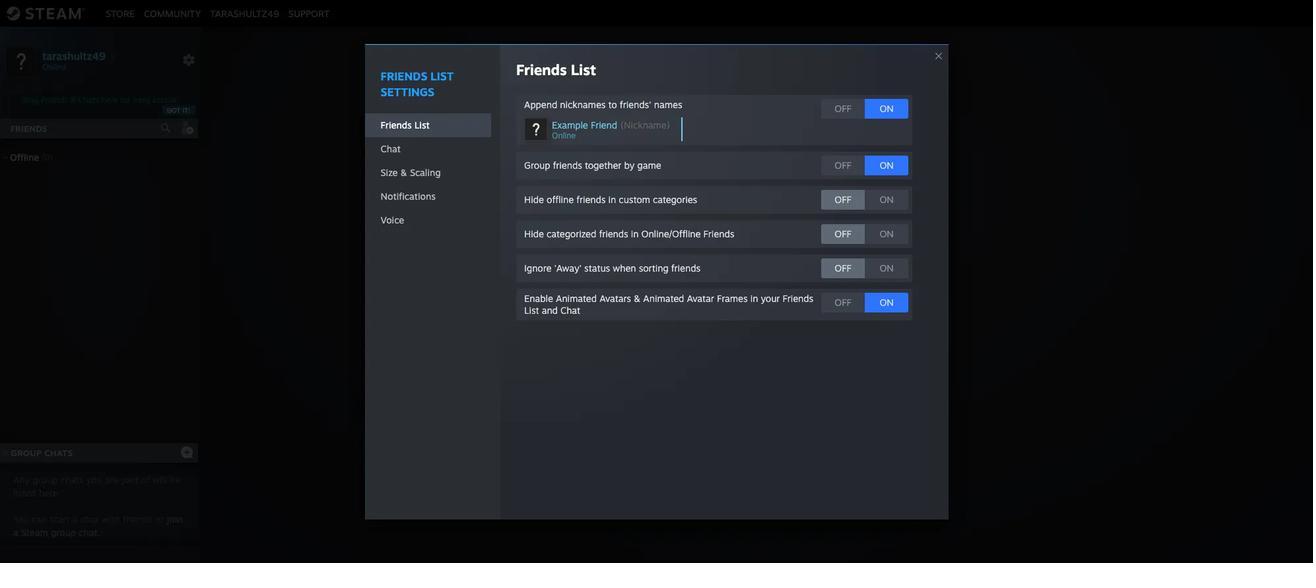 Task type: locate. For each thing, give the bounding box(es) containing it.
2 horizontal spatial a
[[694, 302, 700, 316]]

1 vertical spatial to
[[809, 302, 819, 316]]

2 horizontal spatial group
[[750, 302, 780, 316]]

friends up ignore 'away' status when sorting friends
[[599, 228, 628, 239]]

2 vertical spatial group
[[11, 448, 42, 459]]

chats up chats at the left of page
[[44, 448, 73, 459]]

friends
[[516, 60, 567, 78], [381, 69, 427, 83], [41, 95, 68, 105], [381, 119, 412, 130], [11, 123, 47, 134], [703, 228, 734, 239], [783, 293, 813, 304]]

friends right your
[[783, 293, 813, 304]]

0 vertical spatial or
[[736, 302, 747, 316]]

store link
[[101, 8, 139, 19]]

0 horizontal spatial &
[[70, 95, 76, 105]]

0 vertical spatial tarashultz49
[[210, 8, 279, 19]]

animated up the and
[[556, 293, 597, 304]]

or left your
[[736, 302, 747, 316]]

0 horizontal spatial tarashultz49
[[42, 49, 106, 62]]

join a steam group chat. link
[[13, 514, 183, 539]]

in down 'custom'
[[631, 228, 639, 239]]

ignore
[[524, 262, 551, 274]]

1 vertical spatial hide
[[524, 228, 544, 239]]

click a friend or group chat to start!
[[667, 302, 848, 316]]

0 vertical spatial friends list
[[516, 60, 596, 78]]

0 horizontal spatial in
[[608, 194, 616, 205]]

a for steam
[[13, 527, 18, 539]]

list down enable
[[524, 305, 539, 316]]

a for friend
[[694, 302, 700, 316]]

1 on from the top
[[880, 103, 894, 114]]

any
[[13, 475, 30, 486]]

group right frames
[[750, 302, 780, 316]]

group
[[524, 159, 550, 171], [750, 302, 780, 316], [11, 448, 42, 459]]

you
[[13, 514, 29, 525]]

0 vertical spatial chats
[[78, 95, 99, 105]]

will
[[153, 475, 167, 486]]

in left 'custom'
[[608, 194, 616, 205]]

append
[[524, 99, 557, 110]]

join
[[167, 514, 183, 525]]

community link
[[139, 8, 205, 19]]

1 vertical spatial a
[[72, 514, 78, 525]]

0 vertical spatial hide
[[524, 194, 544, 205]]

avatars
[[599, 293, 631, 304]]

friends list down settings
[[381, 119, 430, 130]]

1 off from the top
[[835, 103, 851, 114]]

1 horizontal spatial a
[[72, 514, 78, 525]]

& inside enable animated avatars & animated avatar frames in your friends list and chat
[[634, 293, 640, 304]]

1 horizontal spatial friend
[[703, 302, 733, 316]]

animated down sorting
[[643, 293, 684, 304]]

on
[[880, 103, 894, 114], [880, 159, 894, 171], [880, 194, 894, 205], [880, 228, 894, 239], [880, 262, 894, 274], [880, 297, 894, 308]]

& right size
[[400, 167, 407, 178]]

friend right click
[[703, 302, 733, 316]]

'away'
[[554, 262, 582, 274]]

group
[[33, 475, 58, 486], [51, 527, 76, 539]]

0 vertical spatial to
[[608, 99, 617, 110]]

2 horizontal spatial &
[[634, 293, 640, 304]]

1 horizontal spatial to
[[809, 302, 819, 316]]

5 on from the top
[[880, 262, 894, 274]]

2 vertical spatial a
[[13, 527, 18, 539]]

0 vertical spatial in
[[608, 194, 616, 205]]

1 vertical spatial friends list
[[381, 119, 430, 130]]

friend inside "example friend ( nickname ) online"
[[591, 119, 617, 130]]

0 vertical spatial &
[[70, 95, 76, 105]]

2 vertical spatial &
[[634, 293, 640, 304]]

friends list up the append
[[516, 60, 596, 78]]

chat up size
[[381, 143, 401, 154]]

you can start a chat with friends or
[[13, 514, 167, 525]]

3 on from the top
[[880, 194, 894, 205]]

offline
[[10, 152, 39, 163]]

in
[[608, 194, 616, 205], [631, 228, 639, 239], [750, 293, 758, 304]]

1 vertical spatial tarashultz49
[[42, 49, 106, 62]]

1 vertical spatial friend
[[703, 302, 733, 316]]

chats
[[78, 95, 99, 105], [44, 448, 73, 459]]

group for group friends together by game
[[524, 159, 550, 171]]

settings
[[381, 85, 435, 99]]

0 vertical spatial group
[[33, 475, 58, 486]]

on for avatar
[[880, 297, 894, 308]]

0 vertical spatial friend
[[591, 119, 617, 130]]

listed
[[13, 488, 36, 499]]

5 off from the top
[[835, 262, 851, 274]]

and
[[542, 305, 558, 316]]

can
[[32, 514, 47, 525]]

to left friends'
[[608, 99, 617, 110]]

2 vertical spatial in
[[750, 293, 758, 304]]

group friends together by game
[[524, 159, 661, 171]]

a right click
[[694, 302, 700, 316]]

0 horizontal spatial a
[[13, 527, 18, 539]]

steam
[[21, 527, 48, 539]]

chats
[[60, 475, 84, 486]]

online
[[552, 130, 576, 140]]

a
[[694, 302, 700, 316], [72, 514, 78, 525], [13, 527, 18, 539]]

when
[[613, 262, 636, 274]]

click
[[667, 302, 691, 316]]

2 hide from the top
[[524, 228, 544, 239]]

1 vertical spatial group
[[750, 302, 780, 316]]

tarashultz49 up drag friends & chats here for easy access at the top left
[[42, 49, 106, 62]]

1 horizontal spatial animated
[[643, 293, 684, 304]]

hide
[[524, 194, 544, 205], [524, 228, 544, 239]]

1 vertical spatial in
[[631, 228, 639, 239]]

1 vertical spatial or
[[155, 514, 164, 525]]

list up settings
[[430, 69, 454, 83]]

a left the chat
[[72, 514, 78, 525]]

list up nicknames
[[571, 60, 596, 78]]

friends up settings
[[381, 69, 427, 83]]

group up here.
[[33, 475, 58, 486]]

0 horizontal spatial group
[[11, 448, 42, 459]]

group up offline
[[524, 159, 550, 171]]

you
[[86, 475, 102, 486]]

2 on from the top
[[880, 159, 894, 171]]

&
[[70, 95, 76, 105], [400, 167, 407, 178], [634, 293, 640, 304]]

0 horizontal spatial friend
[[591, 119, 617, 130]]

group up any
[[11, 448, 42, 459]]

to
[[608, 99, 617, 110], [809, 302, 819, 316]]

1 vertical spatial group
[[51, 527, 76, 539]]

friend left (
[[591, 119, 617, 130]]

2 horizontal spatial in
[[750, 293, 758, 304]]

)
[[667, 119, 670, 130]]

list
[[571, 60, 596, 78], [430, 69, 454, 83], [414, 119, 430, 130], [524, 305, 539, 316]]

2 animated from the left
[[643, 293, 684, 304]]

1 horizontal spatial &
[[400, 167, 407, 178]]

categories
[[653, 194, 697, 205]]

4 on from the top
[[880, 228, 894, 239]]

voice
[[381, 214, 404, 225]]

tarashultz49
[[210, 8, 279, 19], [42, 49, 106, 62]]

chat right your
[[783, 302, 806, 316]]

add a friend image
[[180, 121, 194, 135]]

a down you
[[13, 527, 18, 539]]

group chats
[[11, 448, 73, 459]]

1 vertical spatial &
[[400, 167, 407, 178]]

list down settings
[[414, 119, 430, 130]]

animated
[[556, 293, 597, 304], [643, 293, 684, 304]]

friend
[[591, 119, 617, 130], [703, 302, 733, 316]]

or left join
[[155, 514, 164, 525]]

1 horizontal spatial chat
[[560, 305, 580, 316]]

be
[[170, 475, 180, 486]]

0 vertical spatial a
[[694, 302, 700, 316]]

start
[[50, 514, 70, 525]]

off
[[835, 103, 851, 114], [835, 159, 851, 171], [835, 194, 851, 205], [835, 228, 851, 239], [835, 262, 851, 274], [835, 297, 851, 308]]

example
[[552, 119, 588, 130]]

group down start
[[51, 527, 76, 539]]

0 horizontal spatial or
[[155, 514, 164, 525]]

0 horizontal spatial animated
[[556, 293, 597, 304]]

on for friends
[[880, 262, 894, 274]]

0 vertical spatial group
[[524, 159, 550, 171]]

on for categories
[[880, 194, 894, 205]]

chat right the and
[[560, 305, 580, 316]]

chats left here
[[78, 95, 99, 105]]

chat inside enable animated avatars & animated avatar frames in your friends list and chat
[[560, 305, 580, 316]]

4 off from the top
[[835, 228, 851, 239]]

1 horizontal spatial in
[[631, 228, 639, 239]]

(
[[621, 119, 624, 130]]

status
[[584, 262, 610, 274]]

1 horizontal spatial or
[[736, 302, 747, 316]]

1 hide from the top
[[524, 194, 544, 205]]

in left your
[[750, 293, 758, 304]]

categorized
[[547, 228, 596, 239]]

6 on from the top
[[880, 297, 894, 308]]

community
[[144, 8, 201, 19]]

any group chats you are part of will be listed here.
[[13, 475, 180, 499]]

a inside join a steam group chat.
[[13, 527, 18, 539]]

& right the avatars
[[634, 293, 640, 304]]

chat
[[381, 143, 401, 154], [783, 302, 806, 316], [560, 305, 580, 316]]

0 horizontal spatial to
[[608, 99, 617, 110]]

off for categories
[[835, 194, 851, 205]]

hide up ignore
[[524, 228, 544, 239]]

6 off from the top
[[835, 297, 851, 308]]

off for friends
[[835, 228, 851, 239]]

your
[[761, 293, 780, 304]]

0 horizontal spatial chats
[[44, 448, 73, 459]]

friends list
[[516, 60, 596, 78], [381, 119, 430, 130]]

& left here
[[70, 95, 76, 105]]

1 horizontal spatial friends list
[[516, 60, 596, 78]]

or
[[736, 302, 747, 316], [155, 514, 164, 525]]

tarashultz49 link
[[205, 8, 284, 19]]

manage friends list settings image
[[182, 53, 195, 67]]

friends
[[553, 159, 582, 171], [576, 194, 606, 205], [599, 228, 628, 239], [671, 262, 700, 274], [123, 514, 152, 525]]

in for online/offline
[[631, 228, 639, 239]]

size & scaling
[[381, 167, 441, 178]]

1 horizontal spatial group
[[524, 159, 550, 171]]

tarashultz49 left support link
[[210, 8, 279, 19]]

hide left offline
[[524, 194, 544, 205]]

off for avatar
[[835, 297, 851, 308]]

here.
[[39, 488, 61, 499]]

1 animated from the left
[[556, 293, 597, 304]]

1 horizontal spatial chats
[[78, 95, 99, 105]]

start!
[[822, 302, 848, 316]]

easy
[[133, 95, 150, 105]]

3 off from the top
[[835, 194, 851, 205]]

group inside join a steam group chat.
[[51, 527, 76, 539]]

to left the start!
[[809, 302, 819, 316]]



Task type: describe. For each thing, give the bounding box(es) containing it.
0 horizontal spatial friends list
[[381, 119, 430, 130]]

create a group chat image
[[180, 446, 193, 459]]

group inside any group chats you are part of will be listed here.
[[33, 475, 58, 486]]

friends'
[[620, 99, 651, 110]]

custom
[[619, 194, 650, 205]]

friends right with
[[123, 514, 152, 525]]

frames
[[717, 293, 748, 304]]

friends right sorting
[[671, 262, 700, 274]]

notifications
[[381, 190, 436, 202]]

in inside enable animated avatars & animated avatar frames in your friends list and chat
[[750, 293, 758, 304]]

of
[[141, 475, 150, 486]]

hide for hide offline friends in custom categories
[[524, 194, 544, 205]]

scaling
[[410, 167, 441, 178]]

friends list settings
[[381, 69, 454, 99]]

friends down settings
[[381, 119, 412, 130]]

collapse chats list image
[[0, 451, 15, 456]]

friends right offline
[[576, 194, 606, 205]]

friends inside enable animated avatars & animated avatar frames in your friends list and chat
[[783, 293, 813, 304]]

hide offline friends in custom categories
[[524, 194, 697, 205]]

enable
[[524, 293, 553, 304]]

2 horizontal spatial chat
[[783, 302, 806, 316]]

chat
[[80, 514, 99, 525]]

names
[[654, 99, 682, 110]]

chat.
[[79, 527, 100, 539]]

size
[[381, 167, 398, 178]]

online/offline
[[641, 228, 701, 239]]

friends up the append
[[516, 60, 567, 78]]

offline
[[547, 194, 574, 205]]

hide categorized friends in online/offline friends
[[524, 228, 734, 239]]

friends right drag
[[41, 95, 68, 105]]

for
[[120, 95, 131, 105]]

join a steam group chat.
[[13, 514, 183, 539]]

hide for hide categorized friends in online/offline friends
[[524, 228, 544, 239]]

access
[[152, 95, 177, 105]]

sorting
[[639, 262, 669, 274]]

off for friends
[[835, 262, 851, 274]]

0 horizontal spatial chat
[[381, 143, 401, 154]]

friends right the online/offline
[[703, 228, 734, 239]]

nickname
[[624, 119, 667, 130]]

nicknames
[[560, 99, 606, 110]]

together
[[585, 159, 621, 171]]

list inside enable animated avatars & animated avatar frames in your friends list and chat
[[524, 305, 539, 316]]

group for group chats
[[11, 448, 42, 459]]

2 off from the top
[[835, 159, 851, 171]]

in for custom
[[608, 194, 616, 205]]

here
[[101, 95, 118, 105]]

game
[[637, 159, 661, 171]]

on for friends
[[880, 228, 894, 239]]

friends inside friends list settings
[[381, 69, 427, 83]]

append nicknames to friends' names
[[524, 99, 682, 110]]

part
[[121, 475, 139, 486]]

by
[[624, 159, 635, 171]]

list inside friends list settings
[[430, 69, 454, 83]]

are
[[105, 475, 119, 486]]

support link
[[284, 8, 334, 19]]

support
[[288, 8, 330, 19]]

avatar
[[687, 293, 714, 304]]

drag friends & chats here for easy access
[[21, 95, 177, 105]]

1 horizontal spatial tarashultz49
[[210, 8, 279, 19]]

1 vertical spatial chats
[[44, 448, 73, 459]]

friends down drag
[[11, 123, 47, 134]]

ignore 'away' status when sorting friends
[[524, 262, 700, 274]]

drag
[[21, 95, 39, 105]]

friends down online
[[553, 159, 582, 171]]

store
[[106, 8, 135, 19]]

search my friends list image
[[160, 122, 172, 134]]

with
[[102, 514, 120, 525]]

example friend ( nickname ) online
[[552, 119, 670, 140]]

enable animated avatars & animated avatar frames in your friends list and chat
[[524, 293, 813, 316]]



Task type: vqa. For each thing, say whether or not it's contained in the screenshot.
the leftmost the List
no



